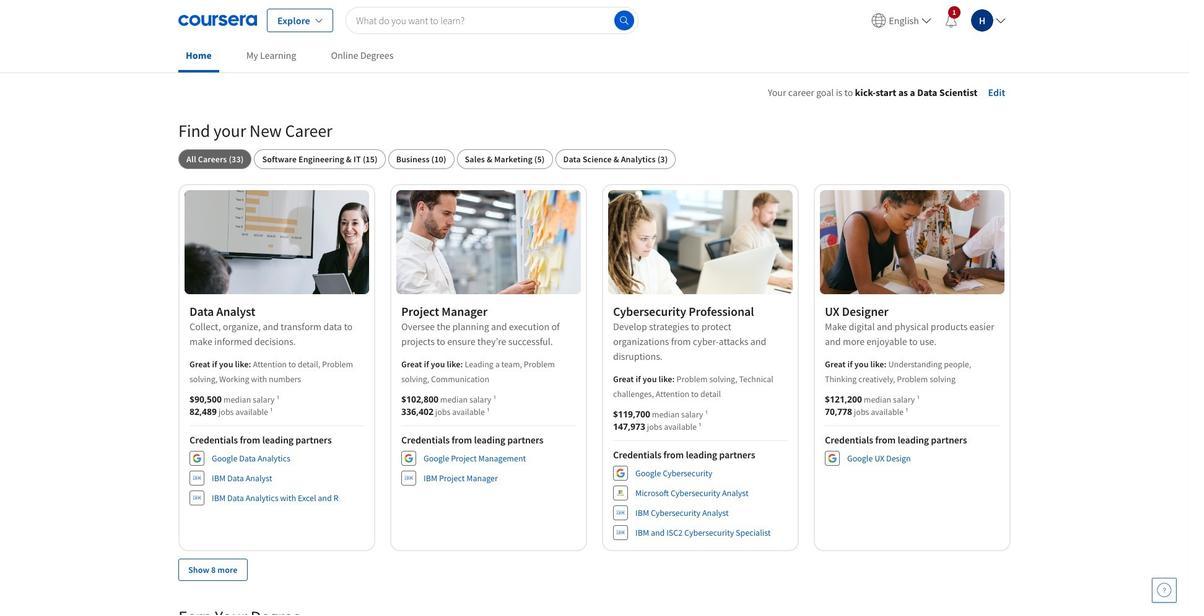 Task type: locate. For each thing, give the bounding box(es) containing it.
menu
[[867, 0, 1011, 40]]

option group inside the career roles collection element
[[178, 149, 1011, 169]]

career roles collection element
[[171, 100, 1019, 601]]

None button
[[178, 149, 252, 169], [254, 149, 386, 169], [388, 149, 454, 169], [457, 149, 553, 169], [555, 149, 676, 169], [178, 149, 252, 169], [254, 149, 386, 169], [388, 149, 454, 169], [457, 149, 553, 169], [555, 149, 676, 169]]

option group
[[178, 149, 1011, 169]]

coursera image
[[178, 10, 257, 30]]

None search field
[[346, 7, 639, 34]]



Task type: describe. For each thing, give the bounding box(es) containing it.
help center image
[[1157, 583, 1172, 598]]

What do you want to learn? text field
[[346, 7, 639, 34]]



Task type: vqa. For each thing, say whether or not it's contained in the screenshot.
bottom the module
no



